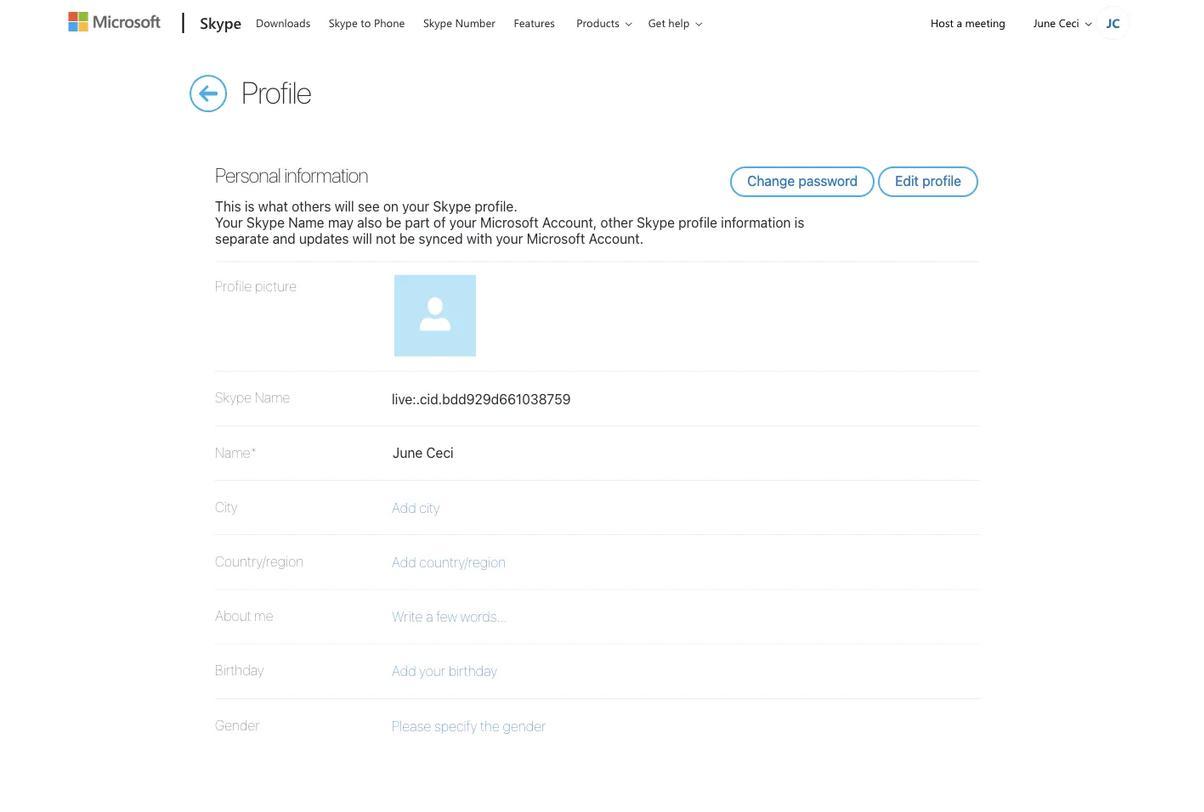 Task type: locate. For each thing, give the bounding box(es) containing it.
profile down downloads
[[242, 74, 311, 110]]

ceci
[[1059, 15, 1080, 30]]

may
[[328, 214, 354, 231]]

your
[[402, 198, 430, 214], [450, 214, 477, 231], [496, 231, 523, 247], [419, 664, 446, 680]]

profile
[[923, 173, 962, 189], [679, 214, 718, 231]]

birthday
[[215, 663, 264, 679]]

1 add from the top
[[392, 500, 416, 516]]

1 vertical spatial add
[[392, 555, 416, 571]]

edit
[[896, 173, 919, 189]]

get
[[649, 15, 666, 30]]

add inside "link"
[[392, 555, 416, 571]]

host
[[931, 15, 954, 30]]

microsoft
[[480, 214, 539, 231], [527, 231, 585, 247]]

a left few
[[426, 609, 433, 625]]

also
[[357, 214, 382, 231]]

0 vertical spatial name
[[288, 214, 324, 231]]

account,
[[542, 214, 597, 231]]

downloads link
[[248, 1, 318, 42]]

previous page image
[[190, 75, 822, 796]]

3 add from the top
[[392, 664, 416, 680]]

please specify the gender
[[392, 718, 546, 735]]

add
[[392, 500, 416, 516], [392, 555, 416, 571], [392, 664, 416, 680]]

1 vertical spatial profile
[[679, 214, 718, 231]]

name
[[288, 214, 324, 231], [255, 390, 290, 406]]

words...
[[461, 609, 507, 625]]

personal
[[215, 163, 281, 187]]

skype inside skype number link
[[423, 15, 452, 30]]

skype number
[[423, 15, 496, 30]]

this is what others will see on your skype profile. your skype name may also be part of your microsoft account, other skype profile information is separate and updates will not be synced with your microsoft account.
[[215, 198, 805, 247]]

get help
[[649, 15, 690, 30]]

name*
[[215, 445, 257, 461]]

add inside "link"
[[392, 664, 416, 680]]

is right the this
[[245, 198, 255, 214]]

0 horizontal spatial profile
[[679, 214, 718, 231]]

is
[[245, 198, 255, 214], [795, 214, 805, 231]]

change password
[[748, 173, 858, 189]]

2 add from the top
[[392, 555, 416, 571]]

1 horizontal spatial a
[[957, 15, 963, 30]]

phone
[[374, 15, 405, 30]]

0 vertical spatial add
[[392, 500, 416, 516]]

skype left downloads
[[200, 12, 242, 32]]

1 horizontal spatial profile
[[923, 173, 962, 189]]

profile
[[242, 74, 311, 110], [215, 279, 252, 295]]

0 vertical spatial profile
[[923, 173, 962, 189]]

synced
[[419, 231, 463, 247]]

is down change password button
[[795, 214, 805, 231]]

microsoft down 'account,'
[[527, 231, 585, 247]]

this
[[215, 198, 241, 214]]

be down "part"
[[400, 231, 415, 247]]

skype inside skype link
[[200, 12, 242, 32]]

information
[[284, 163, 368, 187], [721, 214, 791, 231]]

profile right edit
[[923, 173, 962, 189]]

0 horizontal spatial information
[[284, 163, 368, 187]]

part
[[405, 214, 430, 231]]

of
[[434, 214, 446, 231]]

account.
[[589, 231, 644, 247]]

a right host
[[957, 15, 963, 30]]

a
[[957, 15, 963, 30], [426, 609, 433, 625]]

with
[[467, 231, 493, 247]]

skype left to
[[329, 15, 358, 30]]

1 horizontal spatial information
[[721, 214, 791, 231]]

2 vertical spatial add
[[392, 664, 416, 680]]

be
[[386, 214, 401, 231], [400, 231, 415, 247]]

1 vertical spatial a
[[426, 609, 433, 625]]

1 vertical spatial will
[[353, 231, 372, 247]]

few
[[436, 609, 458, 625]]

change password button
[[731, 167, 875, 197]]

add for add city
[[392, 500, 416, 516]]

1 vertical spatial profile
[[215, 279, 252, 295]]

skype to phone
[[329, 15, 405, 30]]

profile inside the this is what others will see on your skype profile. your skype name may also be part of your microsoft account, other skype profile information is separate and updates will not be synced with your microsoft account.
[[679, 214, 718, 231]]

skype down what
[[247, 214, 285, 231]]

profile right other
[[679, 214, 718, 231]]

name up 'name*'
[[255, 390, 290, 406]]

name down others
[[288, 214, 324, 231]]

information up others
[[284, 163, 368, 187]]

will
[[335, 198, 354, 214], [353, 231, 372, 247]]

your
[[215, 214, 243, 231]]

add country/region link
[[392, 555, 630, 571]]

country/region
[[419, 555, 506, 571]]

0 horizontal spatial a
[[426, 609, 433, 625]]

will up may
[[335, 198, 354, 214]]

0 vertical spatial a
[[957, 15, 963, 30]]

change
[[748, 173, 795, 189]]

information inside the this is what others will see on your skype profile. your skype name may also be part of your microsoft account, other skype profile information is separate and updates will not be synced with your microsoft account.
[[721, 214, 791, 231]]

0 vertical spatial information
[[284, 163, 368, 187]]

your up with
[[450, 214, 477, 231]]

jc
[[1107, 14, 1121, 31]]

host a meeting link
[[917, 1, 1020, 44]]

country/region
[[215, 554, 304, 570]]

add up write
[[392, 555, 416, 571]]

information down change
[[721, 214, 791, 231]]

a for write
[[426, 609, 433, 625]]

features link
[[506, 1, 563, 42]]

1 vertical spatial information
[[721, 214, 791, 231]]

skype left number
[[423, 15, 452, 30]]

skype
[[200, 12, 242, 32], [329, 15, 358, 30], [423, 15, 452, 30], [433, 198, 471, 214], [247, 214, 285, 231], [637, 214, 675, 231], [215, 390, 252, 406]]

june
[[1034, 15, 1056, 30]]

add city link
[[392, 500, 630, 516]]

skype number link
[[416, 1, 503, 42]]

will down also
[[353, 231, 372, 247]]

add down write
[[392, 664, 416, 680]]

please
[[392, 718, 431, 735]]

profile left picture
[[215, 279, 252, 295]]

add your birthday link
[[392, 664, 630, 680]]

add left city
[[392, 500, 416, 516]]

0 vertical spatial profile
[[242, 74, 311, 110]]

your left birthday
[[419, 664, 446, 680]]



Task type: vqa. For each thing, say whether or not it's contained in the screenshot.
rightmost that
no



Task type: describe. For each thing, give the bounding box(es) containing it.
downloads
[[256, 15, 311, 30]]

about me
[[215, 608, 273, 624]]

skype up 'name*'
[[215, 390, 252, 406]]

profile for profile
[[242, 74, 311, 110]]

june ceci
[[1034, 15, 1080, 30]]

profile picture
[[215, 279, 297, 295]]

microsoft down the "profile."
[[480, 214, 539, 231]]

help
[[669, 15, 690, 30]]

add for add country/region
[[392, 555, 416, 571]]

Name* text field
[[382, 439, 640, 462]]

a for host
[[957, 15, 963, 30]]

add country/region
[[392, 555, 506, 571]]

skype up of
[[433, 198, 471, 214]]

write
[[392, 609, 423, 625]]

skype right other
[[637, 214, 675, 231]]

skype inside "skype to phone" link
[[329, 15, 358, 30]]

products
[[577, 15, 620, 30]]

1 horizontal spatial is
[[795, 214, 805, 231]]

1 vertical spatial name
[[255, 390, 290, 406]]

write a few words...
[[392, 609, 507, 625]]

picture
[[255, 279, 297, 295]]

see
[[358, 198, 380, 214]]

and
[[273, 231, 296, 247]]

name inside the this is what others will see on your skype profile. your skype name may also be part of your microsoft account, other skype profile information is separate and updates will not be synced with your microsoft account.
[[288, 214, 324, 231]]

add your birthday
[[392, 664, 498, 680]]

please specify the gender link
[[392, 718, 630, 735]]

not
[[376, 231, 396, 247]]

city
[[419, 500, 440, 516]]

to
[[361, 15, 371, 30]]

edit profile button
[[879, 167, 979, 197]]

your right with
[[496, 231, 523, 247]]

birthday
[[449, 664, 498, 680]]

skype to phone link
[[321, 1, 413, 42]]

separate
[[215, 231, 269, 247]]

the
[[480, 718, 500, 735]]

products button
[[566, 1, 646, 45]]

add for add your birthday
[[392, 664, 416, 680]]

personal information
[[215, 163, 368, 187]]

updates
[[299, 231, 349, 247]]

about
[[215, 608, 251, 624]]

gender
[[215, 717, 260, 734]]

profile for profile picture
[[215, 279, 252, 295]]

microsoft image
[[68, 12, 160, 31]]

meeting
[[966, 15, 1006, 30]]

profile inside button
[[923, 173, 962, 189]]

features
[[514, 15, 555, 30]]

edit profile
[[896, 173, 962, 189]]

host a meeting
[[931, 15, 1006, 30]]

password
[[799, 173, 858, 189]]

on
[[383, 198, 399, 214]]

city
[[215, 499, 238, 515]]

specify
[[434, 718, 477, 735]]

write a few words... link
[[392, 609, 630, 625]]

live:.cid.bdd929d661038759
[[392, 392, 571, 408]]

your up "part"
[[402, 198, 430, 214]]

what
[[258, 198, 288, 214]]

other
[[601, 214, 633, 231]]

skype link
[[192, 1, 247, 47]]

get help button
[[637, 1, 716, 45]]

gender
[[503, 718, 546, 735]]

me
[[254, 608, 273, 624]]

your inside "link"
[[419, 664, 446, 680]]

others
[[292, 198, 331, 214]]

0 vertical spatial will
[[335, 198, 354, 214]]

0 horizontal spatial is
[[245, 198, 255, 214]]

skype name
[[215, 390, 290, 406]]

add city
[[392, 500, 440, 516]]

profile.
[[475, 198, 518, 214]]

number
[[455, 15, 496, 30]]

be down on
[[386, 214, 401, 231]]



